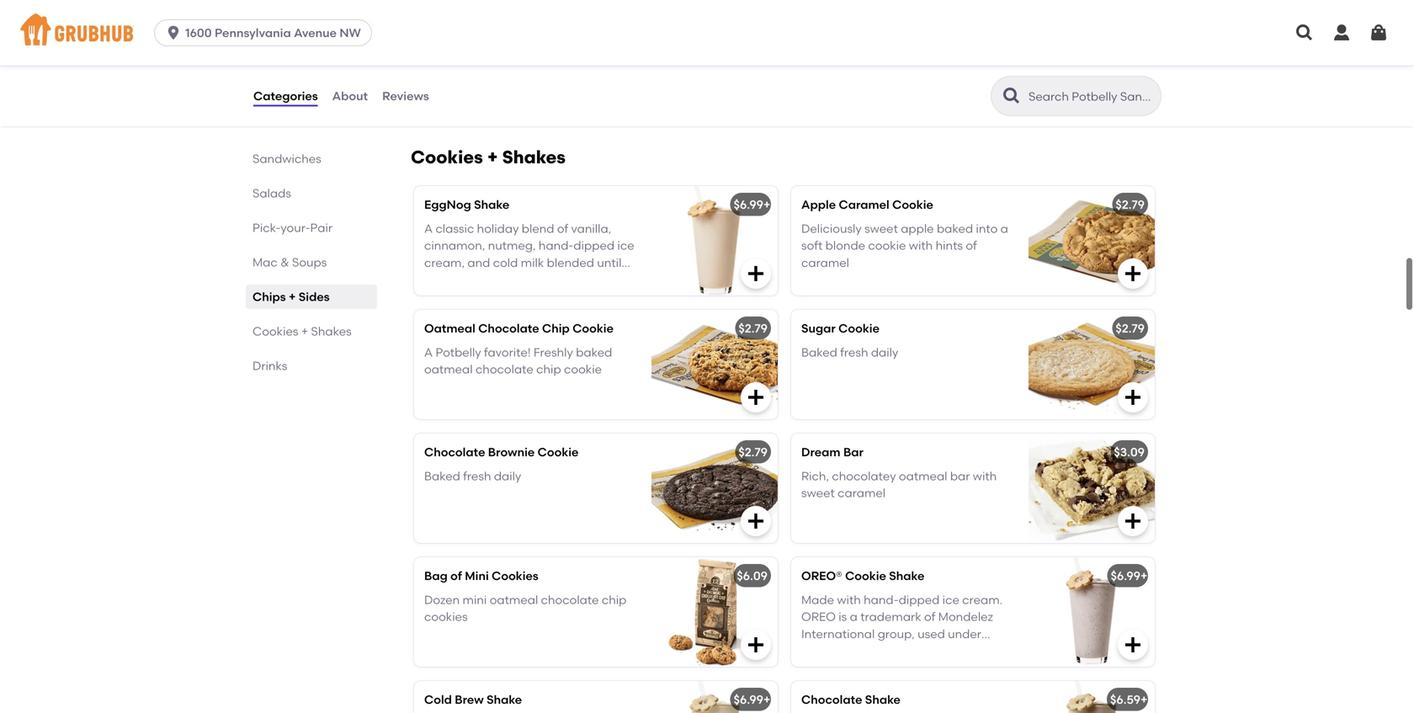 Task type: vqa. For each thing, say whether or not it's contained in the screenshot.
Shakes
yes



Task type: describe. For each thing, give the bounding box(es) containing it.
eggnog
[[424, 197, 471, 212]]

reviews button
[[381, 66, 430, 126]]

ice inside a classic holiday blend of vanilla, cinnamon, nutmeg, hand-dipped ice cream, and cold milk blended until smooth and served with our signature shortbread cookie.
[[618, 238, 635, 253]]

dream bar image
[[1029, 434, 1155, 543]]

$6.99 for a classic holiday blend of vanilla, cinnamon, nutmeg, hand-dipped ice cream, and cold milk blended until smooth and served with our signature shortbread cookie.
[[734, 197, 764, 212]]

chip inside a potbelly favorite!  freshly baked oatmeal chocolate chip cookie
[[536, 362, 561, 376]]

oreo® cookie shake
[[802, 569, 925, 583]]

hot
[[560, 37, 579, 51]]

a inside our famous giardiniera hot peppers, ready to spice up your kitchen at home. a perfect gift, too.
[[463, 71, 472, 85]]

$2.79 for sugar cookie
[[1116, 321, 1145, 336]]

shake up trademark
[[889, 569, 925, 583]]

home.
[[424, 71, 460, 85]]

pair
[[310, 221, 333, 235]]

trademark
[[861, 610, 922, 624]]

perfect
[[474, 71, 516, 85]]

your-
[[281, 221, 310, 235]]

oatmeal for dozen mini oatmeal chocolate chip cookies
[[490, 593, 538, 607]]

dream
[[802, 445, 841, 459]]

bar
[[950, 469, 970, 483]]

chocolate brownie cookie
[[424, 445, 579, 459]]

baked inside a potbelly favorite!  freshly baked oatmeal chocolate chip cookie
[[576, 345, 612, 359]]

&
[[280, 255, 289, 269]]

until
[[597, 255, 622, 270]]

0 vertical spatial and
[[468, 255, 490, 270]]

your
[[526, 54, 550, 68]]

$6.99 + for a classic holiday blend of vanilla, cinnamon, nutmeg, hand-dipped ice cream, and cold milk blended until smooth and served with our signature shortbread cookie.
[[734, 197, 771, 212]]

dipped inside made with hand-dipped ice cream. oreo is a trademark of mondelez international group, used under license.
[[899, 593, 940, 607]]

hints
[[936, 238, 963, 253]]

mondelez
[[939, 610, 994, 624]]

svg image for baked fresh daily
[[746, 387, 766, 408]]

our famous giardiniera hot peppers, ready to spice up your kitchen at home. a perfect gift, too.
[[424, 37, 632, 85]]

cold
[[493, 255, 518, 270]]

cookie.
[[548, 290, 588, 304]]

baked for chocolate
[[424, 469, 460, 483]]

ready
[[424, 54, 457, 68]]

daily for cookie
[[871, 345, 899, 359]]

of inside made with hand-dipped ice cream. oreo is a trademark of mondelez international group, used under license.
[[924, 610, 936, 624]]

with inside a classic holiday blend of vanilla, cinnamon, nutmeg, hand-dipped ice cream, and cold milk blended until smooth and served with our signature shortbread cookie.
[[537, 273, 561, 287]]

chocolate shake image
[[1029, 681, 1155, 713]]

international
[[802, 627, 875, 641]]

potbelly
[[436, 345, 481, 359]]

2 vertical spatial $6.99 +
[[734, 693, 771, 707]]

$2.79 for oatmeal chocolate chip cookie
[[739, 321, 768, 336]]

$6.99 + for made with hand-dipped ice cream. oreo is a trademark of mondelez international group, used under license.
[[1111, 569, 1148, 583]]

cream,
[[424, 255, 465, 270]]

caramel
[[839, 197, 890, 212]]

made
[[802, 593, 834, 607]]

hand- inside a classic holiday blend of vanilla, cinnamon, nutmeg, hand-dipped ice cream, and cold milk blended until smooth and served with our signature shortbread cookie.
[[539, 238, 574, 253]]

milk
[[521, 255, 544, 270]]

chocolatey
[[832, 469, 896, 483]]

chocolate brownie cookie image
[[652, 434, 778, 543]]

a potbelly favorite!  freshly baked oatmeal chocolate chip cookie
[[424, 345, 612, 376]]

about
[[332, 89, 368, 103]]

1 horizontal spatial shakes
[[502, 147, 566, 168]]

baked fresh daily for sugar
[[802, 345, 899, 359]]

blended
[[547, 255, 594, 270]]

dozen mini oatmeal chocolate chip cookies
[[424, 593, 627, 624]]

daily for brownie
[[494, 469, 521, 483]]

ice inside made with hand-dipped ice cream. oreo is a trademark of mondelez international group, used under license.
[[943, 593, 960, 607]]

smooth
[[424, 273, 468, 287]]

peppers,
[[581, 37, 632, 51]]

cream.
[[963, 593, 1003, 607]]

main navigation navigation
[[0, 0, 1415, 66]]

our famous giardiniera hot peppers, ready to spice up your kitchen at home. a perfect gift, too. button
[[414, 2, 778, 111]]

sweet inside deliciously sweet apple baked into a soft blonde cookie with hints of caramel
[[865, 221, 898, 236]]

pick-your-pair
[[253, 221, 333, 235]]

baked for sugar
[[802, 345, 838, 359]]

blonde
[[826, 238, 866, 253]]

classic
[[436, 221, 474, 236]]

mini
[[465, 569, 489, 583]]

shake down group,
[[865, 693, 901, 707]]

a inside deliciously sweet apple baked into a soft blonde cookie with hints of caramel
[[1001, 221, 1009, 236]]

brew
[[455, 693, 484, 707]]

oatmeal for rich, chocolatey oatmeal bar with sweet caramel
[[899, 469, 948, 483]]

0 vertical spatial cookies + shakes
[[411, 147, 566, 168]]

chocolate inside "dozen mini oatmeal chocolate chip cookies"
[[541, 593, 599, 607]]

caramel inside deliciously sweet apple baked into a soft blonde cookie with hints of caramel
[[802, 255, 850, 270]]

of inside deliciously sweet apple baked into a soft blonde cookie with hints of caramel
[[966, 238, 977, 253]]

chocolate shake
[[802, 693, 901, 707]]

apple
[[802, 197, 836, 212]]

chips
[[253, 290, 286, 304]]

rich,
[[802, 469, 829, 483]]

oreo®
[[802, 569, 843, 583]]

our
[[563, 273, 582, 287]]

pick-
[[253, 221, 281, 235]]

bar
[[844, 445, 864, 459]]

chip
[[542, 321, 570, 336]]

potbelly whole pickle image
[[1029, 2, 1155, 111]]

sandwiches
[[253, 152, 321, 166]]

categories
[[253, 89, 318, 103]]

avenue
[[294, 26, 337, 40]]

group,
[[878, 627, 915, 641]]

1600 pennsylvania avenue nw
[[185, 26, 361, 40]]

bag of mini cookies
[[424, 569, 539, 583]]

of right bag
[[451, 569, 462, 583]]

a for eggnog
[[424, 221, 433, 236]]

kitchen
[[553, 54, 595, 68]]

soft
[[802, 238, 823, 253]]

sweet inside rich, chocolatey oatmeal bar with sweet caramel
[[802, 486, 835, 500]]

into
[[976, 221, 998, 236]]

mac
[[253, 255, 278, 269]]

cookie right the chip
[[573, 321, 614, 336]]

cookie for blonde
[[868, 238, 906, 253]]

Search Potbelly Sandwich Works search field
[[1027, 88, 1156, 104]]

$3.09
[[1114, 445, 1145, 459]]

$6.59 +
[[1111, 693, 1148, 707]]

chip inside "dozen mini oatmeal chocolate chip cookies"
[[602, 593, 627, 607]]

cookie right 'brownie'
[[538, 445, 579, 459]]

1600 pennsylvania avenue nw button
[[154, 19, 379, 46]]

reviews
[[382, 89, 429, 103]]

soups
[[292, 255, 327, 269]]

baked inside deliciously sweet apple baked into a soft blonde cookie with hints of caramel
[[937, 221, 973, 236]]



Task type: locate. For each thing, give the bounding box(es) containing it.
dipped up trademark
[[899, 593, 940, 607]]

1 horizontal spatial cookies
[[411, 147, 483, 168]]

categories button
[[253, 66, 319, 126]]

ice
[[618, 238, 635, 253], [943, 593, 960, 607]]

0 horizontal spatial daily
[[494, 469, 521, 483]]

1 horizontal spatial a
[[1001, 221, 1009, 236]]

oatmeal
[[424, 362, 473, 376], [899, 469, 948, 483], [490, 593, 538, 607]]

with down 'milk'
[[537, 273, 561, 287]]

0 vertical spatial oatmeal
[[424, 362, 473, 376]]

signature
[[424, 290, 478, 304]]

svg image for rich, chocolatey oatmeal bar with sweet caramel
[[746, 511, 766, 531]]

ice up until
[[618, 238, 635, 253]]

1 vertical spatial baked fresh daily
[[424, 469, 521, 483]]

baked
[[802, 345, 838, 359], [424, 469, 460, 483]]

1 vertical spatial $6.99
[[1111, 569, 1141, 583]]

1 vertical spatial $6.99 +
[[1111, 569, 1148, 583]]

2 vertical spatial oatmeal
[[490, 593, 538, 607]]

baked down chocolate brownie cookie on the left bottom
[[424, 469, 460, 483]]

1 vertical spatial daily
[[494, 469, 521, 483]]

daily down 'brownie'
[[494, 469, 521, 483]]

0 vertical spatial baked fresh daily
[[802, 345, 899, 359]]

favorite!
[[484, 345, 531, 359]]

chocolate for chocolate brownie cookie
[[424, 445, 485, 459]]

0 horizontal spatial oatmeal
[[424, 362, 473, 376]]

1 horizontal spatial dipped
[[899, 593, 940, 607]]

$2.79
[[1116, 197, 1145, 212], [739, 321, 768, 336], [1116, 321, 1145, 336], [739, 445, 768, 459]]

chocolate inside a potbelly favorite!  freshly baked oatmeal chocolate chip cookie
[[476, 362, 534, 376]]

of
[[557, 221, 569, 236], [966, 238, 977, 253], [451, 569, 462, 583], [924, 610, 936, 624]]

oatmeal left bar
[[899, 469, 948, 483]]

0 horizontal spatial chocolate
[[476, 362, 534, 376]]

cookie right sugar
[[839, 321, 880, 336]]

freshly
[[534, 345, 573, 359]]

cookie
[[868, 238, 906, 253], [564, 362, 602, 376]]

rich, chocolatey oatmeal bar with sweet caramel
[[802, 469, 997, 500]]

0 horizontal spatial fresh
[[463, 469, 491, 483]]

cookies up "dozen mini oatmeal chocolate chip cookies"
[[492, 569, 539, 583]]

chocolate down the license.
[[802, 693, 863, 707]]

1 vertical spatial chip
[[602, 593, 627, 607]]

drinks
[[253, 359, 287, 373]]

eggnog shake image
[[652, 186, 778, 296]]

spice
[[475, 54, 505, 68]]

1 vertical spatial cookies + shakes
[[253, 324, 352, 338]]

oreo
[[802, 610, 836, 624]]

2 vertical spatial chocolate
[[802, 693, 863, 707]]

1 vertical spatial baked
[[424, 469, 460, 483]]

with inside rich, chocolatey oatmeal bar with sweet caramel
[[973, 469, 997, 483]]

1 horizontal spatial cookies + shakes
[[411, 147, 566, 168]]

0 horizontal spatial a
[[850, 610, 858, 624]]

dipped down vanilla,
[[574, 238, 615, 253]]

hand- up 'blended'
[[539, 238, 574, 253]]

1 vertical spatial baked
[[576, 345, 612, 359]]

sweet down apple caramel cookie
[[865, 221, 898, 236]]

0 horizontal spatial cookie
[[564, 362, 602, 376]]

dream bar
[[802, 445, 864, 459]]

1 vertical spatial a
[[850, 610, 858, 624]]

0 horizontal spatial shakes
[[311, 324, 352, 338]]

made with hand-dipped ice cream. oreo is a trademark of mondelez international group, used under license.
[[802, 593, 1003, 658]]

baked
[[937, 221, 973, 236], [576, 345, 612, 359]]

shake right brew
[[487, 693, 522, 707]]

0 horizontal spatial baked fresh daily
[[424, 469, 521, 483]]

fresh down chocolate brownie cookie on the left bottom
[[463, 469, 491, 483]]

under
[[948, 627, 982, 641]]

sugar
[[802, 321, 836, 336]]

baked fresh daily for chocolate
[[424, 469, 521, 483]]

famous
[[449, 37, 492, 51]]

to
[[460, 54, 472, 68]]

1 horizontal spatial oatmeal
[[490, 593, 538, 607]]

cookies up 'drinks'
[[253, 324, 298, 338]]

of right blend
[[557, 221, 569, 236]]

0 vertical spatial $6.99 +
[[734, 197, 771, 212]]

0 vertical spatial fresh
[[840, 345, 868, 359]]

a right is at bottom right
[[850, 610, 858, 624]]

sugar cookie image
[[1029, 310, 1155, 419]]

a inside a classic holiday blend of vanilla, cinnamon, nutmeg, hand-dipped ice cream, and cold milk blended until smooth and served with our signature shortbread cookie.
[[424, 221, 433, 236]]

used
[[918, 627, 945, 641]]

with up is at bottom right
[[837, 593, 861, 607]]

dozen
[[424, 593, 460, 607]]

oatmeal chocolate chip cookie image
[[652, 310, 778, 419]]

0 horizontal spatial baked
[[424, 469, 460, 483]]

sides
[[299, 290, 330, 304]]

0 vertical spatial chocolate
[[478, 321, 539, 336]]

cookies + shakes down chips + sides
[[253, 324, 352, 338]]

a left potbelly
[[424, 345, 433, 359]]

baked fresh daily
[[802, 345, 899, 359], [424, 469, 521, 483]]

chocolate for chocolate shake
[[802, 693, 863, 707]]

cookie down apple
[[868, 238, 906, 253]]

0 vertical spatial $6.99
[[734, 197, 764, 212]]

sweet down rich,
[[802, 486, 835, 500]]

shakes down sides
[[311, 324, 352, 338]]

shakes
[[502, 147, 566, 168], [311, 324, 352, 338]]

1 vertical spatial ice
[[943, 593, 960, 607]]

1 vertical spatial fresh
[[463, 469, 491, 483]]

chip
[[536, 362, 561, 376], [602, 593, 627, 607]]

2 horizontal spatial oatmeal
[[899, 469, 948, 483]]

0 vertical spatial daily
[[871, 345, 899, 359]]

license.
[[802, 644, 844, 658]]

1 vertical spatial a
[[424, 221, 433, 236]]

with
[[909, 238, 933, 253], [537, 273, 561, 287], [973, 469, 997, 483], [837, 593, 861, 607]]

oreo® cookie shake image
[[1029, 557, 1155, 667]]

0 vertical spatial sweet
[[865, 221, 898, 236]]

mac & soups
[[253, 255, 327, 269]]

0 vertical spatial chip
[[536, 362, 561, 376]]

fresh for cookie
[[840, 345, 868, 359]]

shakes up blend
[[502, 147, 566, 168]]

$2.79 for apple caramel cookie
[[1116, 197, 1145, 212]]

1 vertical spatial dipped
[[899, 593, 940, 607]]

a for oatmeal
[[424, 345, 433, 359]]

cookies
[[424, 610, 468, 624]]

cookie
[[893, 197, 934, 212], [573, 321, 614, 336], [839, 321, 880, 336], [538, 445, 579, 459], [845, 569, 887, 583]]

a
[[463, 71, 472, 85], [424, 221, 433, 236], [424, 345, 433, 359]]

oatmeal
[[424, 321, 476, 336]]

1 horizontal spatial baked
[[802, 345, 838, 359]]

baked down sugar
[[802, 345, 838, 359]]

hand- inside made with hand-dipped ice cream. oreo is a trademark of mondelez international group, used under license.
[[864, 593, 899, 607]]

blend
[[522, 221, 554, 236]]

apple caramel cookie
[[802, 197, 934, 212]]

sweet
[[865, 221, 898, 236], [802, 486, 835, 500]]

0 vertical spatial a
[[463, 71, 472, 85]]

1 vertical spatial cookies
[[253, 324, 298, 338]]

0 vertical spatial chocolate
[[476, 362, 534, 376]]

0 horizontal spatial chip
[[536, 362, 561, 376]]

1 horizontal spatial fresh
[[840, 345, 868, 359]]

hot peppers jar image
[[652, 2, 778, 111]]

a down the to
[[463, 71, 472, 85]]

1 horizontal spatial baked fresh daily
[[802, 345, 899, 359]]

cookie inside deliciously sweet apple baked into a soft blonde cookie with hints of caramel
[[868, 238, 906, 253]]

1 vertical spatial cookie
[[564, 362, 602, 376]]

0 vertical spatial shakes
[[502, 147, 566, 168]]

caramel down chocolatey
[[838, 486, 886, 500]]

0 horizontal spatial cookies
[[253, 324, 298, 338]]

too.
[[544, 71, 565, 85]]

chocolate up favorite!
[[478, 321, 539, 336]]

with right bar
[[973, 469, 997, 483]]

a classic holiday blend of vanilla, cinnamon, nutmeg, hand-dipped ice cream, and cold milk blended until smooth and served with our signature shortbread cookie.
[[424, 221, 635, 304]]

is
[[839, 610, 847, 624]]

2 vertical spatial $6.99
[[734, 693, 764, 707]]

oatmeal inside rich, chocolatey oatmeal bar with sweet caramel
[[899, 469, 948, 483]]

cookie right 'oreo®'
[[845, 569, 887, 583]]

served
[[496, 273, 534, 287]]

a inside made with hand-dipped ice cream. oreo is a trademark of mondelez international group, used under license.
[[850, 610, 858, 624]]

2 vertical spatial a
[[424, 345, 433, 359]]

apple
[[901, 221, 934, 236]]

$6.59
[[1111, 693, 1141, 707]]

1 horizontal spatial hand-
[[864, 593, 899, 607]]

1 vertical spatial sweet
[[802, 486, 835, 500]]

vanilla,
[[571, 221, 612, 236]]

fresh for brownie
[[463, 469, 491, 483]]

baked fresh daily down chocolate brownie cookie on the left bottom
[[424, 469, 521, 483]]

1600
[[185, 26, 212, 40]]

with inside deliciously sweet apple baked into a soft blonde cookie with hints of caramel
[[909, 238, 933, 253]]

a inside a potbelly favorite!  freshly baked oatmeal chocolate chip cookie
[[424, 345, 433, 359]]

1 horizontal spatial chocolate
[[541, 593, 599, 607]]

oatmeal inside "dozen mini oatmeal chocolate chip cookies"
[[490, 593, 538, 607]]

salads
[[253, 186, 291, 200]]

cold
[[424, 693, 452, 707]]

svg image for made with hand-dipped ice cream. oreo is a trademark of mondelez international group, used under license.
[[746, 635, 766, 655]]

of inside a classic holiday blend of vanilla, cinnamon, nutmeg, hand-dipped ice cream, and cold milk blended until smooth and served with our signature shortbread cookie.
[[557, 221, 569, 236]]

1 horizontal spatial daily
[[871, 345, 899, 359]]

1 horizontal spatial baked
[[937, 221, 973, 236]]

chocolate
[[478, 321, 539, 336], [424, 445, 485, 459], [802, 693, 863, 707]]

1 vertical spatial oatmeal
[[899, 469, 948, 483]]

chocolate left 'brownie'
[[424, 445, 485, 459]]

cookies + shakes up eggnog shake
[[411, 147, 566, 168]]

cookies + shakes
[[411, 147, 566, 168], [253, 324, 352, 338]]

eggnog shake
[[424, 197, 510, 212]]

1 horizontal spatial sweet
[[865, 221, 898, 236]]

at
[[598, 54, 610, 68]]

0 horizontal spatial sweet
[[802, 486, 835, 500]]

0 vertical spatial cookie
[[868, 238, 906, 253]]

chips + sides
[[253, 290, 330, 304]]

dipped inside a classic holiday blend of vanilla, cinnamon, nutmeg, hand-dipped ice cream, and cold milk blended until smooth and served with our signature shortbread cookie.
[[574, 238, 615, 253]]

0 horizontal spatial baked
[[576, 345, 612, 359]]

0 vertical spatial ice
[[618, 238, 635, 253]]

0 vertical spatial a
[[1001, 221, 1009, 236]]

of up "used"
[[924, 610, 936, 624]]

1 vertical spatial and
[[470, 273, 493, 287]]

caramel inside rich, chocolatey oatmeal bar with sweet caramel
[[838, 486, 886, 500]]

0 horizontal spatial dipped
[[574, 238, 615, 253]]

cold brew shake image
[[652, 681, 778, 713]]

svg image
[[1295, 23, 1315, 43], [1332, 23, 1352, 43], [1369, 23, 1389, 43], [165, 24, 182, 41], [1123, 79, 1143, 99], [1123, 264, 1143, 284], [1123, 511, 1143, 531]]

and
[[468, 255, 490, 270], [470, 273, 493, 287]]

$2.79 for chocolate brownie cookie
[[739, 445, 768, 459]]

0 vertical spatial hand-
[[539, 238, 574, 253]]

ice up mondelez
[[943, 593, 960, 607]]

0 vertical spatial baked
[[937, 221, 973, 236]]

giardiniera
[[494, 37, 557, 51]]

1 vertical spatial shakes
[[311, 324, 352, 338]]

a left classic
[[424, 221, 433, 236]]

cinnamon,
[[424, 238, 485, 253]]

2 vertical spatial cookies
[[492, 569, 539, 583]]

shortbread
[[481, 290, 545, 304]]

1 vertical spatial hand-
[[864, 593, 899, 607]]

0 horizontal spatial cookies + shakes
[[253, 324, 352, 338]]

apple caramel cookie image
[[1029, 186, 1155, 296]]

$6.09
[[737, 569, 768, 583]]

cookie inside a potbelly favorite!  freshly baked oatmeal chocolate chip cookie
[[564, 362, 602, 376]]

gift,
[[519, 71, 541, 85]]

hand- up trademark
[[864, 593, 899, 607]]

with down apple
[[909, 238, 933, 253]]

cookie down freshly
[[564, 362, 602, 376]]

1 horizontal spatial ice
[[943, 593, 960, 607]]

of right hints
[[966, 238, 977, 253]]

cookie for chip
[[564, 362, 602, 376]]

dipped
[[574, 238, 615, 253], [899, 593, 940, 607]]

1 vertical spatial caramel
[[838, 486, 886, 500]]

0 vertical spatial baked
[[802, 345, 838, 359]]

1 vertical spatial chocolate
[[424, 445, 485, 459]]

cookies up eggnog
[[411, 147, 483, 168]]

about button
[[331, 66, 369, 126]]

oatmeal chocolate chip cookie
[[424, 321, 614, 336]]

a right into
[[1001, 221, 1009, 236]]

and left served
[[470, 273, 493, 287]]

caramel down soft at the top of page
[[802, 255, 850, 270]]

1 horizontal spatial chip
[[602, 593, 627, 607]]

oatmeal down potbelly
[[424, 362, 473, 376]]

1 horizontal spatial cookie
[[868, 238, 906, 253]]

baked up hints
[[937, 221, 973, 236]]

pennsylvania
[[215, 26, 291, 40]]

0 vertical spatial dipped
[[574, 238, 615, 253]]

and left cold
[[468, 255, 490, 270]]

svg image for deliciously sweet apple baked into a soft blonde cookie with hints of caramel
[[746, 264, 766, 284]]

0 vertical spatial cookies
[[411, 147, 483, 168]]

with inside made with hand-dipped ice cream. oreo is a trademark of mondelez international group, used under license.
[[837, 593, 861, 607]]

our
[[424, 37, 446, 51]]

nw
[[340, 26, 361, 40]]

holiday
[[477, 221, 519, 236]]

0 horizontal spatial ice
[[618, 238, 635, 253]]

nutmeg,
[[488, 238, 536, 253]]

oatmeal right 'mini'
[[490, 593, 538, 607]]

svg image
[[746, 264, 766, 284], [746, 387, 766, 408], [1123, 387, 1143, 408], [746, 511, 766, 531], [746, 635, 766, 655], [1123, 635, 1143, 655]]

fresh down sugar cookie
[[840, 345, 868, 359]]

daily down sugar cookie
[[871, 345, 899, 359]]

oatmeal inside a potbelly favorite!  freshly baked oatmeal chocolate chip cookie
[[424, 362, 473, 376]]

svg image inside 1600 pennsylvania avenue nw button
[[165, 24, 182, 41]]

search icon image
[[1002, 86, 1022, 106]]

chocolate
[[476, 362, 534, 376], [541, 593, 599, 607]]

0 horizontal spatial hand-
[[539, 238, 574, 253]]

shake up holiday
[[474, 197, 510, 212]]

0 vertical spatial caramel
[[802, 255, 850, 270]]

$6.99 for made with hand-dipped ice cream. oreo is a trademark of mondelez international group, used under license.
[[1111, 569, 1141, 583]]

baked fresh daily down sugar cookie
[[802, 345, 899, 359]]

bag of mini cookies image
[[652, 557, 778, 667]]

bag
[[424, 569, 448, 583]]

2 horizontal spatial cookies
[[492, 569, 539, 583]]

1 vertical spatial chocolate
[[541, 593, 599, 607]]

cold brew shake
[[424, 693, 522, 707]]

deliciously sweet apple baked into a soft blonde cookie with hints of caramel
[[802, 221, 1009, 270]]

baked right freshly
[[576, 345, 612, 359]]

cookie up apple
[[893, 197, 934, 212]]



